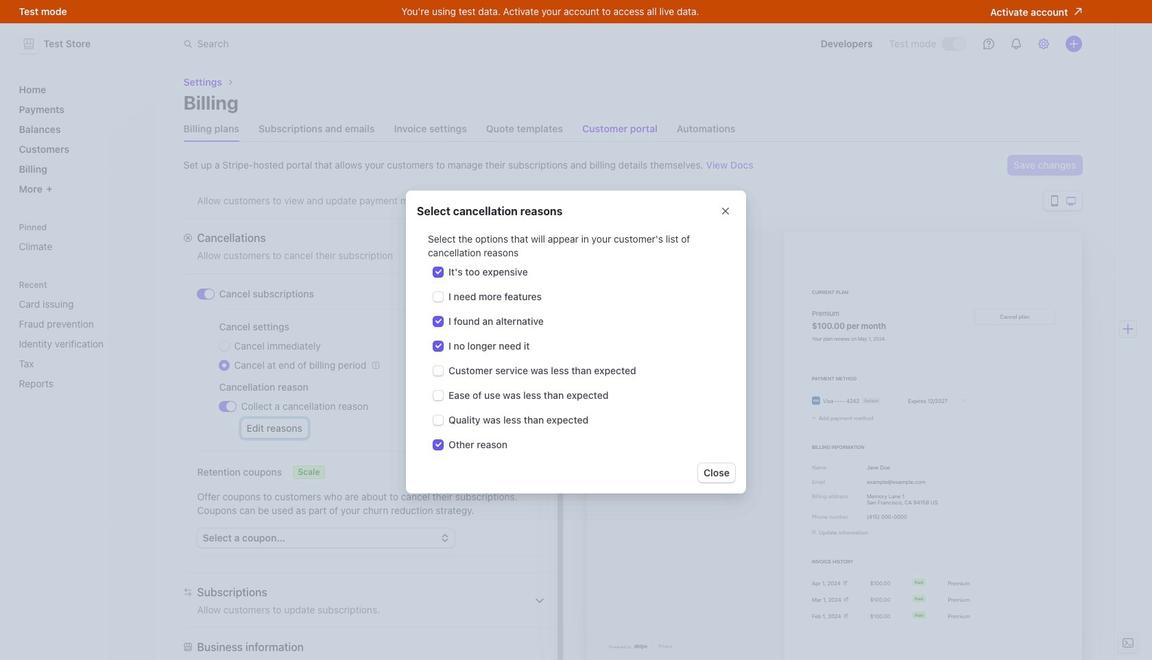 Task type: locate. For each thing, give the bounding box(es) containing it.
recent element
[[13, 280, 148, 395], [13, 293, 148, 395]]

stripe image
[[634, 644, 647, 650]]

core navigation links element
[[13, 78, 148, 200]]

alert dialog
[[406, 190, 746, 494]]

2 recent element from the top
[[13, 293, 148, 395]]

tab list
[[184, 117, 1082, 142]]

None search field
[[175, 31, 562, 57]]



Task type: describe. For each thing, give the bounding box(es) containing it.
close image
[[722, 207, 730, 215]]

pinned element
[[13, 222, 148, 258]]

1 recent element from the top
[[13, 280, 148, 395]]



Task type: vqa. For each thing, say whether or not it's contained in the screenshot.
Pay
no



